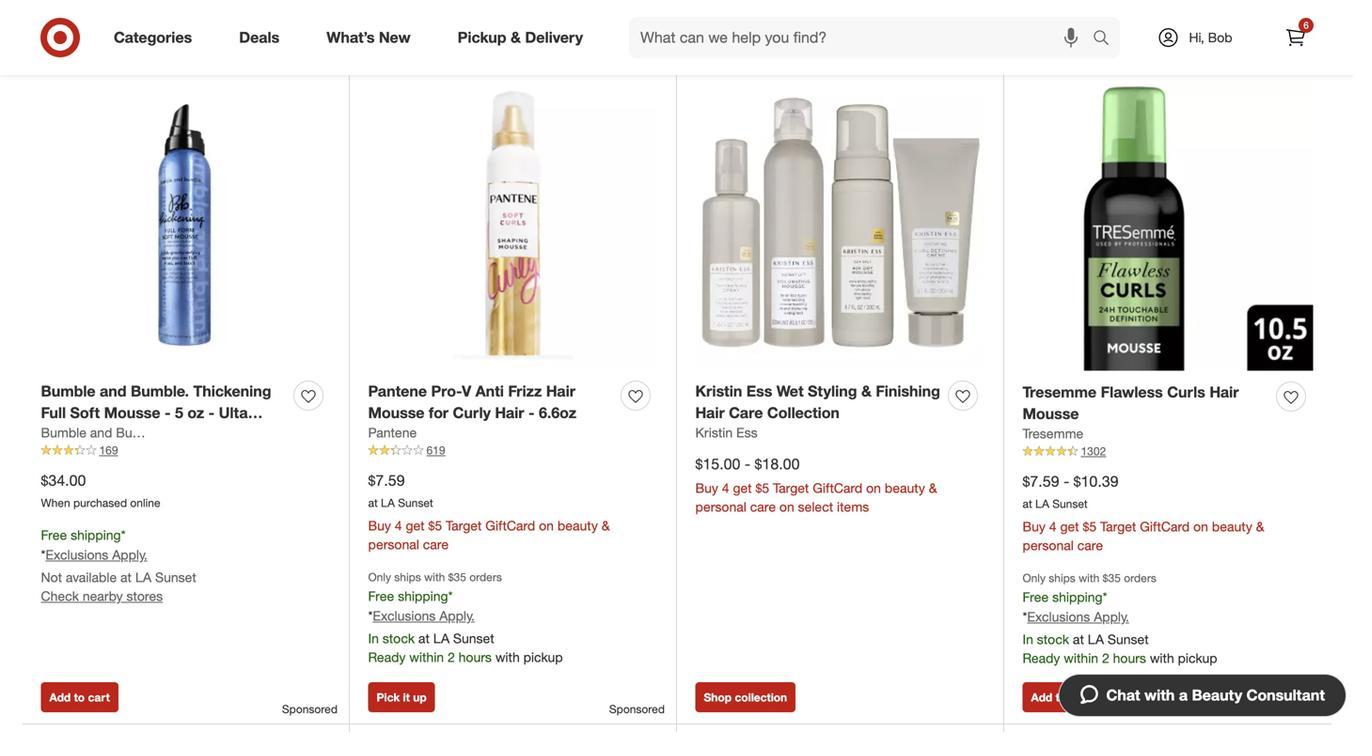 Task type: vqa. For each thing, say whether or not it's contained in the screenshot.
Item Number (DPCI) : 342-02-8199
no



Task type: locate. For each thing, give the bounding box(es) containing it.
free inside the free shipping * * exclusions apply. not available at la sunset check nearby stores
[[41, 527, 67, 544]]

get up only ships with $35 orders on the left of the page
[[406, 518, 425, 534]]

1 horizontal spatial beauty
[[885, 480, 926, 497]]

care
[[750, 499, 776, 516], [423, 537, 449, 553], [1078, 538, 1104, 554]]

and up soft
[[100, 382, 127, 401]]

- left "$10.39"
[[1064, 473, 1070, 491]]

giftcard up items
[[813, 480, 863, 497]]

0 horizontal spatial pickup
[[524, 650, 563, 666]]

0 horizontal spatial giftcard
[[486, 518, 536, 534]]

personal up only ships with $35 orders on the left of the page
[[368, 537, 419, 553]]

exclusions inside the free shipping * * exclusions apply. not available at la sunset check nearby stores
[[46, 547, 108, 563]]

1 horizontal spatial free
[[368, 589, 394, 605]]

1 add from the left
[[49, 691, 71, 705]]

0 horizontal spatial $35
[[448, 571, 466, 585]]

1 horizontal spatial 2
[[1103, 651, 1110, 667]]

pickup inside pickup button
[[823, 9, 868, 28]]

$35 for only ships with $35 orders free shipping * * exclusions apply. in stock at  la sunset ready within 2 hours with pickup
[[1103, 572, 1121, 586]]

2 horizontal spatial exclusions apply. link
[[1028, 609, 1130, 626]]

personal down $15.00
[[696, 499, 747, 516]]

pantene for pantene
[[368, 425, 417, 441]]

2 horizontal spatial target
[[1101, 519, 1137, 535]]

sunset down 619
[[398, 496, 433, 511]]

$7.59 for $7.59 - $10.39
[[1023, 473, 1060, 491]]

target inside $7.59 at la sunset buy 4 get $5 target giftcard on beauty & personal care
[[446, 518, 482, 534]]

hair down frizz
[[495, 404, 524, 422]]

619
[[427, 444, 445, 458]]

0 horizontal spatial mousse
[[104, 404, 160, 422]]

1 horizontal spatial ships
[[1049, 572, 1076, 586]]

shipping inside free shipping * * exclusions apply. in stock at  la sunset ready within 2 hours with pickup
[[398, 589, 448, 605]]

1 horizontal spatial sponsored
[[609, 703, 665, 717]]

shipping inside only ships with $35 orders free shipping * * exclusions apply. in stock at  la sunset ready within 2 hours with pickup
[[1053, 590, 1103, 606]]

4 inside $7.59 - $10.39 at la sunset buy 4 get $5 target giftcard on beauty & personal care
[[1050, 519, 1057, 535]]

deals link
[[223, 17, 303, 58]]

care down the $18.00
[[750, 499, 776, 516]]

orders up free shipping * * exclusions apply. in stock at  la sunset ready within 2 hours with pickup
[[470, 571, 502, 585]]

beauty
[[41, 425, 91, 444], [1192, 687, 1243, 705]]

tresemme link
[[1023, 425, 1084, 444]]

1 add to cart button from the left
[[41, 683, 118, 713]]

1 vertical spatial shop
[[704, 691, 732, 705]]

2 horizontal spatial personal
[[1023, 538, 1074, 554]]

4 inside $15.00 - $18.00 buy 4 get $5 target giftcard on beauty & personal care on select items
[[722, 480, 730, 497]]

apply.
[[112, 547, 147, 563], [440, 608, 475, 625], [1094, 609, 1130, 626]]

beauty right the a
[[1192, 687, 1243, 705]]

bumble.
[[131, 382, 189, 401]]

hair up 6.6oz
[[546, 382, 576, 401]]

0 horizontal spatial beauty
[[41, 425, 91, 444]]

0 vertical spatial and
[[100, 382, 127, 401]]

1 horizontal spatial beauty
[[1192, 687, 1243, 705]]

mousse down bumble.
[[104, 404, 160, 422]]

care down "$10.39"
[[1078, 538, 1104, 554]]

bumble and bumble. thickening full soft mousse - 5 oz - ulta beauty image
[[41, 80, 331, 370], [41, 80, 331, 370]]

apply. up stores
[[112, 547, 147, 563]]

finishing
[[876, 382, 941, 401]]

$5 up only ships with $35 orders on the left of the page
[[428, 518, 442, 534]]

up
[[413, 691, 427, 705]]

1 horizontal spatial 4
[[722, 480, 730, 497]]

0 horizontal spatial shop
[[704, 691, 732, 705]]

0 horizontal spatial orders
[[470, 571, 502, 585]]

tresemme up 1302
[[1023, 426, 1084, 442]]

2 horizontal spatial exclusions
[[1028, 609, 1091, 626]]

frizz
[[508, 382, 542, 401]]

v
[[462, 382, 472, 401]]

kristin up care
[[696, 382, 743, 401]]

bumble and bumble
[[41, 425, 162, 441]]

add for -
[[1032, 691, 1053, 705]]

1 horizontal spatial within
[[1064, 651, 1099, 667]]

0 vertical spatial pickup
[[823, 9, 868, 28]]

ess inside kristin ess wet styling  & finishing hair care collection
[[747, 382, 773, 401]]

mousse inside bumble and bumble. thickening full soft mousse - 5 oz - ulta beauty
[[104, 404, 160, 422]]

ess inside kristin ess link
[[737, 425, 758, 441]]

- right oz
[[208, 404, 215, 422]]

- right $15.00
[[745, 455, 751, 474]]

1 horizontal spatial $35
[[1103, 572, 1121, 586]]

0 horizontal spatial add
[[49, 691, 71, 705]]

0 horizontal spatial 2
[[448, 650, 455, 666]]

beauty inside $7.59 - $10.39 at la sunset buy 4 get $5 target giftcard on beauty & personal care
[[1212, 519, 1253, 535]]

care
[[729, 404, 763, 422]]

pantene for pantene pro-v anti frizz hair mousse for curly hair - 6.6oz
[[368, 382, 427, 401]]

la
[[381, 496, 395, 511], [1036, 497, 1050, 511], [135, 569, 152, 586], [433, 631, 450, 647], [1088, 632, 1104, 648]]

pick it up button
[[368, 683, 435, 713]]

0 horizontal spatial to
[[74, 691, 85, 705]]

0 horizontal spatial buy
[[368, 518, 391, 534]]

sunset
[[398, 496, 433, 511], [1053, 497, 1088, 511], [155, 569, 196, 586], [453, 631, 495, 647], [1108, 632, 1149, 648]]

exclusions apply. link up available
[[46, 547, 147, 563]]

kristin up $15.00
[[696, 425, 733, 441]]

1 vertical spatial pickup
[[458, 28, 507, 47]]

free for $7.59
[[368, 589, 394, 605]]

hair up kristin ess
[[696, 404, 725, 422]]

$35 up free shipping * * exclusions apply. in stock at  la sunset ready within 2 hours with pickup
[[448, 571, 466, 585]]

target down the $18.00
[[773, 480, 809, 497]]

1 vertical spatial tresemme
[[1023, 426, 1084, 442]]

sunset down "$10.39"
[[1053, 497, 1088, 511]]

0 horizontal spatial apply.
[[112, 547, 147, 563]]

ready
[[368, 650, 406, 666], [1023, 651, 1061, 667]]

mousse up "pantene" "link" at the left of page
[[368, 404, 425, 422]]

4 down $15.00
[[722, 480, 730, 497]]

4 inside $7.59 at la sunset buy 4 get $5 target giftcard on beauty & personal care
[[395, 518, 402, 534]]

0 horizontal spatial ready
[[368, 650, 406, 666]]

1302 link
[[1023, 444, 1314, 460]]

search
[[1085, 30, 1130, 49]]

1 horizontal spatial giftcard
[[813, 480, 863, 497]]

0 vertical spatial tresemme
[[1023, 383, 1097, 402]]

2 add to cart button from the left
[[1023, 683, 1101, 713]]

sponsored
[[282, 703, 338, 717], [609, 703, 665, 717]]

at inside the free shipping * * exclusions apply. not available at la sunset check nearby stores
[[120, 569, 132, 586]]

bumble inside bumble and bumble. thickening full soft mousse - 5 oz - ulta beauty
[[41, 382, 96, 401]]

$18.00
[[755, 455, 800, 474]]

delivery inside pickup & delivery link
[[525, 28, 583, 47]]

$7.59
[[368, 472, 405, 490], [1023, 473, 1060, 491]]

care up only ships with $35 orders on the left of the page
[[423, 537, 449, 553]]

0 vertical spatial ess
[[747, 382, 773, 401]]

stock inside free shipping * * exclusions apply. in stock at  la sunset ready within 2 hours with pickup
[[383, 631, 415, 647]]

exclusions for $7.59
[[373, 608, 436, 625]]

1 horizontal spatial in
[[1023, 632, 1034, 648]]

add to cart for when
[[49, 691, 110, 705]]

tresemme for tresemme
[[1023, 426, 1084, 442]]

*
[[121, 527, 126, 544], [41, 547, 46, 563], [448, 589, 453, 605], [1103, 590, 1108, 606], [368, 608, 373, 625], [1023, 609, 1028, 626]]

apply. inside only ships with $35 orders free shipping * * exclusions apply. in stock at  la sunset ready within 2 hours with pickup
[[1094, 609, 1130, 626]]

1 horizontal spatial add
[[1032, 691, 1053, 705]]

2 horizontal spatial buy
[[1023, 519, 1046, 535]]

1 horizontal spatial stock
[[1037, 632, 1070, 648]]

1 horizontal spatial shop
[[923, 9, 958, 28]]

2 horizontal spatial 4
[[1050, 519, 1057, 535]]

0 horizontal spatial shipping
[[71, 527, 121, 544]]

mousse for pro-
[[368, 404, 425, 422]]

2 horizontal spatial free
[[1023, 590, 1049, 606]]

hair
[[546, 382, 576, 401], [1210, 383, 1239, 402], [495, 404, 524, 422], [696, 404, 725, 422]]

0 horizontal spatial stock
[[383, 631, 415, 647]]

shipping inside the free shipping * * exclusions apply. not available at la sunset check nearby stores
[[71, 527, 121, 544]]

ships
[[394, 571, 421, 585], [1049, 572, 1076, 586]]

2 horizontal spatial beauty
[[1212, 519, 1253, 535]]

orders inside only ships with $35 orders free shipping * * exclusions apply. in stock at  la sunset ready within 2 hours with pickup
[[1124, 572, 1157, 586]]

sunset down only ships with $35 orders on the left of the page
[[453, 631, 495, 647]]

bumble up full
[[41, 382, 96, 401]]

- inside pantene pro-v anti frizz hair mousse for curly hair - 6.6oz
[[529, 404, 535, 422]]

mousse up tresemme link
[[1023, 405, 1079, 423]]

1 horizontal spatial $5
[[756, 480, 770, 497]]

shop left collection at the bottom right of the page
[[704, 691, 732, 705]]

orders for only ships with $35 orders free shipping * * exclusions apply. in stock at  la sunset ready within 2 hours with pickup
[[1124, 572, 1157, 586]]

2 horizontal spatial apply.
[[1094, 609, 1130, 626]]

deals
[[239, 28, 280, 47]]

1 horizontal spatial pickup
[[823, 9, 868, 28]]

1 horizontal spatial get
[[733, 480, 752, 497]]

on down 1302 link
[[1194, 519, 1209, 535]]

get down "$10.39"
[[1061, 519, 1080, 535]]

0 horizontal spatial within
[[409, 650, 444, 666]]

add to cart button for -
[[1023, 683, 1101, 713]]

1 horizontal spatial to
[[1056, 691, 1067, 705]]

buy
[[696, 480, 719, 497], [368, 518, 391, 534], [1023, 519, 1046, 535]]

$35 down $7.59 - $10.39 at la sunset buy 4 get $5 target giftcard on beauty & personal care at bottom right
[[1103, 572, 1121, 586]]

0 horizontal spatial exclusions
[[46, 547, 108, 563]]

get down $15.00
[[733, 480, 752, 497]]

$5 down the $18.00
[[756, 480, 770, 497]]

0 horizontal spatial delivery
[[525, 28, 583, 47]]

ships inside only ships with $35 orders free shipping * * exclusions apply. in stock at  la sunset ready within 2 hours with pickup
[[1049, 572, 1076, 586]]

purchased
[[73, 496, 127, 511]]

shop
[[923, 9, 958, 28], [704, 691, 732, 705]]

2 add to cart from the left
[[1032, 691, 1092, 705]]

bumble for bumble and bumble. thickening full soft mousse - 5 oz - ulta beauty
[[41, 382, 96, 401]]

- down frizz
[[529, 404, 535, 422]]

bob
[[1208, 29, 1233, 46]]

0 horizontal spatial 4
[[395, 518, 402, 534]]

free for $34.00
[[41, 527, 67, 544]]

0 horizontal spatial only
[[368, 571, 391, 585]]

tresemme up tresemme link
[[1023, 383, 1097, 402]]

apply. for $7.59
[[440, 608, 475, 625]]

shop left "in"
[[923, 9, 958, 28]]

ess up care
[[747, 382, 773, 401]]

personal down "$10.39"
[[1023, 538, 1074, 554]]

bumble up the "169"
[[116, 425, 162, 441]]

orders down $7.59 - $10.39 at la sunset buy 4 get $5 target giftcard on beauty & personal care at bottom right
[[1124, 572, 1157, 586]]

$7.59 down "pantene" "link" at the left of page
[[368, 472, 405, 490]]

shop for shop collection
[[704, 691, 732, 705]]

add to cart for -
[[1032, 691, 1092, 705]]

personal inside $7.59 at la sunset buy 4 get $5 target giftcard on beauty & personal care
[[368, 537, 419, 553]]

pickup button
[[788, 0, 880, 40]]

0 horizontal spatial $7.59
[[368, 472, 405, 490]]

to for -
[[1056, 691, 1067, 705]]

shop collection
[[704, 691, 788, 705]]

items
[[837, 499, 869, 516]]

2 horizontal spatial giftcard
[[1140, 519, 1190, 535]]

1 pantene from the top
[[368, 382, 427, 401]]

care inside $7.59 - $10.39 at la sunset buy 4 get $5 target giftcard on beauty & personal care
[[1078, 538, 1104, 554]]

and up the "169"
[[90, 425, 112, 441]]

free inside free shipping * * exclusions apply. in stock at  la sunset ready within 2 hours with pickup
[[368, 589, 394, 605]]

$7.59 inside $7.59 at la sunset buy 4 get $5 target giftcard on beauty & personal care
[[368, 472, 405, 490]]

0 vertical spatial kristin
[[696, 382, 743, 401]]

0 horizontal spatial target
[[446, 518, 482, 534]]

exclusions apply. link up the chat at right
[[1028, 609, 1130, 626]]

pantene inside pantene pro-v anti frizz hair mousse for curly hair - 6.6oz
[[368, 382, 427, 401]]

46
[[34, 3, 58, 30]]

0 vertical spatial pantene
[[368, 382, 427, 401]]

$7.59 for $7.59
[[368, 472, 405, 490]]

free shipping * * exclusions apply. in stock at  la sunset ready within 2 hours with pickup
[[368, 589, 563, 666]]

la inside $7.59 - $10.39 at la sunset buy 4 get $5 target giftcard on beauty & personal care
[[1036, 497, 1050, 511]]

exclusions apply. link down only ships with $35 orders on the left of the page
[[373, 608, 475, 625]]

free inside only ships with $35 orders free shipping * * exclusions apply. in stock at  la sunset ready within 2 hours with pickup
[[1023, 590, 1049, 606]]

giftcard
[[813, 480, 863, 497], [486, 518, 536, 534], [1140, 519, 1190, 535]]

delivery
[[1140, 9, 1194, 28], [525, 28, 583, 47]]

1 vertical spatial beauty
[[1192, 687, 1243, 705]]

nearby
[[83, 588, 123, 605]]

0 horizontal spatial hours
[[459, 650, 492, 666]]

1 vertical spatial ess
[[737, 425, 758, 441]]

and
[[100, 382, 127, 401], [90, 425, 112, 441]]

0 horizontal spatial get
[[406, 518, 425, 534]]

to
[[74, 691, 85, 705], [1056, 691, 1067, 705]]

tresemme flawless curls hair mousse image
[[1023, 80, 1314, 371], [1023, 80, 1314, 371]]

2 inside only ships with $35 orders free shipping * * exclusions apply. in stock at  la sunset ready within 2 hours with pickup
[[1103, 651, 1110, 667]]

0 horizontal spatial add to cart
[[49, 691, 110, 705]]

pickup
[[823, 9, 868, 28], [458, 28, 507, 47]]

1 cart from the left
[[88, 691, 110, 705]]

4 down tresemme link
[[1050, 519, 1057, 535]]

kristin inside kristin ess wet styling  & finishing hair care collection
[[696, 382, 743, 401]]

target up only ships with $35 orders on the left of the page
[[446, 518, 482, 534]]

1 horizontal spatial delivery
[[1140, 9, 1194, 28]]

1 horizontal spatial hours
[[1114, 651, 1147, 667]]

categories
[[114, 28, 192, 47]]

on down 619 link
[[539, 518, 554, 534]]

0 horizontal spatial add to cart button
[[41, 683, 118, 713]]

1 horizontal spatial buy
[[696, 480, 719, 497]]

1 vertical spatial kristin
[[696, 425, 733, 441]]

1 horizontal spatial only
[[1023, 572, 1046, 586]]

&
[[511, 28, 521, 47], [862, 382, 872, 401], [929, 480, 937, 497], [602, 518, 610, 534], [1257, 519, 1265, 535]]

pantene pro-v anti frizz hair mousse for curly hair - 6.6oz image
[[368, 80, 658, 370], [368, 80, 658, 370]]

only inside only ships with $35 orders free shipping * * exclusions apply. in stock at  la sunset ready within 2 hours with pickup
[[1023, 572, 1046, 586]]

apply. inside the free shipping * * exclusions apply. not available at la sunset check nearby stores
[[112, 547, 147, 563]]

stock
[[383, 631, 415, 647], [1037, 632, 1070, 648]]

shop collection button
[[696, 683, 796, 713]]

1 horizontal spatial exclusions apply. link
[[373, 608, 475, 625]]

giftcard down 1302 link
[[1140, 519, 1190, 535]]

ess down care
[[737, 425, 758, 441]]

1 sponsored from the left
[[282, 703, 338, 717]]

bumble for bumble and bumble
[[41, 425, 86, 441]]

1 horizontal spatial care
[[750, 499, 776, 516]]

apply. down only ships with $35 orders on the left of the page
[[440, 608, 475, 625]]

1 add to cart from the left
[[49, 691, 110, 705]]

0 vertical spatial delivery
[[1140, 9, 1194, 28]]

0 horizontal spatial in
[[368, 631, 379, 647]]

0 vertical spatial shop
[[923, 9, 958, 28]]

- inside $15.00 - $18.00 buy 4 get $5 target giftcard on beauty & personal care on select items
[[745, 455, 751, 474]]

1 horizontal spatial pickup
[[1178, 651, 1218, 667]]

1 horizontal spatial shipping
[[398, 589, 448, 605]]

beauty
[[885, 480, 926, 497], [558, 518, 598, 534], [1212, 519, 1253, 535]]

2 horizontal spatial $5
[[1083, 519, 1097, 535]]

0 horizontal spatial personal
[[368, 537, 419, 553]]

bumble down full
[[41, 425, 86, 441]]

1 horizontal spatial $7.59
[[1023, 473, 1060, 491]]

sunset inside free shipping * * exclusions apply. in stock at  la sunset ready within 2 hours with pickup
[[453, 631, 495, 647]]

1 to from the left
[[74, 691, 85, 705]]

1 horizontal spatial apply.
[[440, 608, 475, 625]]

on
[[867, 480, 881, 497], [780, 499, 795, 516], [539, 518, 554, 534], [1194, 519, 1209, 535]]

hair inside kristin ess wet styling  & finishing hair care collection
[[696, 404, 725, 422]]

what's new
[[327, 28, 411, 47]]

1 vertical spatial and
[[90, 425, 112, 441]]

mousse inside pantene pro-v anti frizz hair mousse for curly hair - 6.6oz
[[368, 404, 425, 422]]

kristin
[[696, 382, 743, 401], [696, 425, 733, 441]]

2 horizontal spatial get
[[1061, 519, 1080, 535]]

1 vertical spatial pantene
[[368, 425, 417, 441]]

pickup inside free shipping * * exclusions apply. in stock at  la sunset ready within 2 hours with pickup
[[524, 650, 563, 666]]

within
[[409, 650, 444, 666], [1064, 651, 1099, 667]]

1 horizontal spatial orders
[[1124, 572, 1157, 586]]

2 horizontal spatial mousse
[[1023, 405, 1079, 423]]

$5
[[756, 480, 770, 497], [428, 518, 442, 534], [1083, 519, 1097, 535]]

169 link
[[41, 443, 331, 459]]

sunset up stores
[[155, 569, 196, 586]]

1 horizontal spatial personal
[[696, 499, 747, 516]]

care inside $15.00 - $18.00 buy 4 get $5 target giftcard on beauty & personal care on select items
[[750, 499, 776, 516]]

1 tresemme from the top
[[1023, 383, 1097, 402]]

what's
[[327, 28, 375, 47]]

0 horizontal spatial pickup
[[458, 28, 507, 47]]

2 horizontal spatial care
[[1078, 538, 1104, 554]]

pickup for pickup
[[823, 9, 868, 28]]

giftcard down 619 link
[[486, 518, 536, 534]]

4
[[722, 480, 730, 497], [395, 518, 402, 534], [1050, 519, 1057, 535]]

1 kristin from the top
[[696, 382, 743, 401]]

bumble and bumble. thickening full soft mousse - 5 oz - ulta beauty link
[[41, 381, 286, 444]]

beauty down full
[[41, 425, 91, 444]]

0 vertical spatial beauty
[[41, 425, 91, 444]]

$35 inside only ships with $35 orders free shipping * * exclusions apply. in stock at  la sunset ready within 2 hours with pickup
[[1103, 572, 1121, 586]]

and for bumble
[[90, 425, 112, 441]]

2 kristin from the top
[[696, 425, 733, 441]]

with
[[424, 571, 445, 585], [1079, 572, 1100, 586], [496, 650, 520, 666], [1150, 651, 1175, 667], [1145, 687, 1175, 705]]

2 tresemme from the top
[[1023, 426, 1084, 442]]

0 horizontal spatial free
[[41, 527, 67, 544]]

1 horizontal spatial add to cart button
[[1023, 683, 1101, 713]]

1 horizontal spatial target
[[773, 480, 809, 497]]

0 horizontal spatial cart
[[88, 691, 110, 705]]

delivery for pickup & delivery
[[525, 28, 583, 47]]

shipping button
[[1214, 0, 1321, 40]]

2 horizontal spatial shipping
[[1053, 590, 1103, 606]]

hair right curls
[[1210, 383, 1239, 402]]

target inside $15.00 - $18.00 buy 4 get $5 target giftcard on beauty & personal care on select items
[[773, 480, 809, 497]]

mousse
[[104, 404, 160, 422], [368, 404, 425, 422], [1023, 405, 1079, 423]]

sunset inside $7.59 at la sunset buy 4 get $5 target giftcard on beauty & personal care
[[398, 496, 433, 511]]

pick it up
[[377, 691, 427, 705]]

beauty inside $15.00 - $18.00 buy 4 get $5 target giftcard on beauty & personal care on select items
[[885, 480, 926, 497]]

target down "$10.39"
[[1101, 519, 1137, 535]]

kristin ess wet styling  & finishing hair care collection link
[[696, 381, 941, 424]]

cart
[[88, 691, 110, 705], [1070, 691, 1092, 705]]

2 to from the left
[[1056, 691, 1067, 705]]

exclusions apply. link for la
[[373, 608, 475, 625]]

1 vertical spatial delivery
[[525, 28, 583, 47]]

sunset up the chat at right
[[1108, 632, 1149, 648]]

tresemme inside tresemme flawless curls hair mousse
[[1023, 383, 1097, 402]]

kristin for kristin ess wet styling  & finishing hair care collection
[[696, 382, 743, 401]]

bumble
[[41, 382, 96, 401], [41, 425, 86, 441], [116, 425, 162, 441]]

2 cart from the left
[[1070, 691, 1092, 705]]

in
[[963, 9, 974, 28]]

1 horizontal spatial ready
[[1023, 651, 1061, 667]]

only ships with $35 orders free shipping * * exclusions apply. in stock at  la sunset ready within 2 hours with pickup
[[1023, 572, 1218, 667]]

and inside bumble and bumble. thickening full soft mousse - 5 oz - ulta beauty
[[100, 382, 127, 401]]

shipping for $7.59
[[398, 589, 448, 605]]

$7.59 down tresemme link
[[1023, 473, 1060, 491]]

apply. up the chat at right
[[1094, 609, 1130, 626]]

get inside $7.59 at la sunset buy 4 get $5 target giftcard on beauty & personal care
[[406, 518, 425, 534]]

2 add from the left
[[1032, 691, 1053, 705]]

ships for only ships with $35 orders
[[394, 571, 421, 585]]

0 horizontal spatial exclusions apply. link
[[46, 547, 147, 563]]

0 horizontal spatial beauty
[[558, 518, 598, 534]]

delivery for same day delivery
[[1140, 9, 1194, 28]]

ess for kristin ess wet styling  & finishing hair care collection
[[747, 382, 773, 401]]

kristin ess
[[696, 425, 758, 441]]

exclusions inside free shipping * * exclusions apply. in stock at  la sunset ready within 2 hours with pickup
[[373, 608, 436, 625]]

get inside $7.59 - $10.39 at la sunset buy 4 get $5 target giftcard on beauty & personal care
[[1061, 519, 1080, 535]]

$7.59 inside $7.59 - $10.39 at la sunset buy 4 get $5 target giftcard on beauty & personal care
[[1023, 473, 1060, 491]]

cart for $10.39
[[1070, 691, 1092, 705]]

personal
[[696, 499, 747, 516], [368, 537, 419, 553], [1023, 538, 1074, 554]]

exclusions for $34.00
[[46, 547, 108, 563]]

1 horizontal spatial add to cart
[[1032, 691, 1092, 705]]

stock inside only ships with $35 orders free shipping * * exclusions apply. in stock at  la sunset ready within 2 hours with pickup
[[1037, 632, 1070, 648]]

4 up only ships with $35 orders on the left of the page
[[395, 518, 402, 534]]

apply. inside free shipping * * exclusions apply. in stock at  la sunset ready within 2 hours with pickup
[[440, 608, 475, 625]]

apply. for $34.00
[[112, 547, 147, 563]]

$5 down "$10.39"
[[1083, 519, 1097, 535]]

2 pantene from the top
[[368, 425, 417, 441]]

at
[[368, 496, 378, 511], [1023, 497, 1033, 511], [120, 569, 132, 586], [419, 631, 430, 647], [1073, 632, 1085, 648]]

delivery inside same day delivery button
[[1140, 9, 1194, 28]]

add to cart
[[49, 691, 110, 705], [1032, 691, 1092, 705]]



Task type: describe. For each thing, give the bounding box(es) containing it.
add to cart button for when
[[41, 683, 118, 713]]

not
[[41, 569, 62, 586]]

shop in store
[[923, 9, 1012, 28]]

2 sponsored from the left
[[609, 703, 665, 717]]

buy inside $15.00 - $18.00 buy 4 get $5 target giftcard on beauty & personal care on select items
[[696, 480, 719, 497]]

get inside $15.00 - $18.00 buy 4 get $5 target giftcard on beauty & personal care on select items
[[733, 480, 752, 497]]

a
[[1180, 687, 1188, 705]]

only for only ships with $35 orders
[[368, 571, 391, 585]]

$10.39
[[1074, 473, 1119, 491]]

46 results
[[34, 3, 134, 30]]

at inside $7.59 at la sunset buy 4 get $5 target giftcard on beauty & personal care
[[368, 496, 378, 511]]

only ships with $35 orders
[[368, 571, 502, 585]]

care inside $7.59 at la sunset buy 4 get $5 target giftcard on beauty & personal care
[[423, 537, 449, 553]]

add for when
[[49, 691, 71, 705]]

la inside the free shipping * * exclusions apply. not available at la sunset check nearby stores
[[135, 569, 152, 586]]

in inside free shipping * * exclusions apply. in stock at  la sunset ready within 2 hours with pickup
[[368, 631, 379, 647]]

pantene pro-v anti frizz hair mousse for curly hair - 6.6oz link
[[368, 381, 614, 424]]

thickening
[[193, 382, 271, 401]]

personal inside $15.00 - $18.00 buy 4 get $5 target giftcard on beauty & personal care on select items
[[696, 499, 747, 516]]

1302
[[1081, 445, 1106, 459]]

buy inside $7.59 - $10.39 at la sunset buy 4 get $5 target giftcard on beauty & personal care
[[1023, 519, 1046, 535]]

tresemme for tresemme flawless curls hair mousse
[[1023, 383, 1097, 402]]

beauty inside $7.59 at la sunset buy 4 get $5 target giftcard on beauty & personal care
[[558, 518, 598, 534]]

5
[[175, 404, 183, 422]]

6
[[1304, 19, 1309, 31]]

$35 for only ships with $35 orders
[[448, 571, 466, 585]]

kristin ess wet styling  & finishing hair care collection image
[[696, 80, 985, 370]]

and for bumble.
[[100, 382, 127, 401]]

collection
[[768, 404, 840, 422]]

$34.00 when purchased online
[[41, 472, 160, 511]]

oz
[[188, 404, 204, 422]]

select
[[798, 499, 834, 516]]

full
[[41, 404, 66, 422]]

cart for purchased
[[88, 691, 110, 705]]

what's new link
[[311, 17, 434, 58]]

ready inside only ships with $35 orders free shipping * * exclusions apply. in stock at  la sunset ready within 2 hours with pickup
[[1023, 651, 1061, 667]]

check nearby stores button
[[41, 587, 163, 606]]

giftcard inside $15.00 - $18.00 buy 4 get $5 target giftcard on beauty & personal care on select items
[[813, 480, 863, 497]]

pantene pro-v anti frizz hair mousse for curly hair - 6.6oz
[[368, 382, 577, 422]]

6 link
[[1276, 17, 1317, 58]]

& inside $7.59 - $10.39 at la sunset buy 4 get $5 target giftcard on beauty & personal care
[[1257, 519, 1265, 535]]

$5 inside $7.59 at la sunset buy 4 get $5 target giftcard on beauty & personal care
[[428, 518, 442, 534]]

ships for only ships with $35 orders free shipping * * exclusions apply. in stock at  la sunset ready within 2 hours with pickup
[[1049, 572, 1076, 586]]

& inside $15.00 - $18.00 buy 4 get $5 target giftcard on beauty & personal care on select items
[[929, 480, 937, 497]]

$7.59 - $10.39 at la sunset buy 4 get $5 target giftcard on beauty & personal care
[[1023, 473, 1265, 554]]

kristin ess link
[[696, 424, 758, 443]]

pantene link
[[368, 424, 417, 443]]

la inside only ships with $35 orders free shipping * * exclusions apply. in stock at  la sunset ready within 2 hours with pickup
[[1088, 632, 1104, 648]]

619 link
[[368, 443, 658, 459]]

search button
[[1085, 17, 1130, 62]]

at inside only ships with $35 orders free shipping * * exclusions apply. in stock at  la sunset ready within 2 hours with pickup
[[1073, 632, 1085, 648]]

with inside button
[[1145, 687, 1175, 705]]

& inside $7.59 at la sunset buy 4 get $5 target giftcard on beauty & personal care
[[602, 518, 610, 534]]

mousse for and
[[104, 404, 160, 422]]

mousse inside tresemme flawless curls hair mousse
[[1023, 405, 1079, 423]]

$15.00 - $18.00 buy 4 get $5 target giftcard on beauty & personal care on select items
[[696, 455, 937, 516]]

target inside $7.59 - $10.39 at la sunset buy 4 get $5 target giftcard on beauty & personal care
[[1101, 519, 1137, 535]]

on inside $7.59 - $10.39 at la sunset buy 4 get $5 target giftcard on beauty & personal care
[[1194, 519, 1209, 535]]

chat
[[1107, 687, 1141, 705]]

bumble and bumble link
[[41, 424, 162, 443]]

for
[[429, 404, 449, 422]]

tresemme flawless curls hair mousse
[[1023, 383, 1239, 423]]

wet
[[777, 382, 804, 401]]

exclusions inside only ships with $35 orders free shipping * * exclusions apply. in stock at  la sunset ready within 2 hours with pickup
[[1028, 609, 1091, 626]]

pro-
[[431, 382, 462, 401]]

beauty inside bumble and bumble. thickening full soft mousse - 5 oz - ulta beauty
[[41, 425, 91, 444]]

with inside free shipping * * exclusions apply. in stock at  la sunset ready within 2 hours with pickup
[[496, 650, 520, 666]]

on left 'select'
[[780, 499, 795, 516]]

kristin ess wet styling  & finishing hair care collection
[[696, 382, 941, 422]]

shop for shop in store
[[923, 9, 958, 28]]

within inside free shipping * * exclusions apply. in stock at  la sunset ready within 2 hours with pickup
[[409, 650, 444, 666]]

exclusions apply. link for purchased
[[46, 547, 147, 563]]

- left 5
[[165, 404, 171, 422]]

buy inside $7.59 at la sunset buy 4 get $5 target giftcard on beauty & personal care
[[368, 518, 391, 534]]

within inside only ships with $35 orders free shipping * * exclusions apply. in stock at  la sunset ready within 2 hours with pickup
[[1064, 651, 1099, 667]]

on up items
[[867, 480, 881, 497]]

at inside $7.59 - $10.39 at la sunset buy 4 get $5 target giftcard on beauty & personal care
[[1023, 497, 1033, 511]]

new
[[379, 28, 411, 47]]

& inside kristin ess wet styling  & finishing hair care collection
[[862, 382, 872, 401]]

2 inside free shipping * * exclusions apply. in stock at  la sunset ready within 2 hours with pickup
[[448, 650, 455, 666]]

$7.59 at la sunset buy 4 get $5 target giftcard on beauty & personal care
[[368, 472, 610, 553]]

free shipping * * exclusions apply. not available at la sunset check nearby stores
[[41, 527, 196, 605]]

shipping
[[1249, 9, 1309, 28]]

$34.00
[[41, 472, 86, 490]]

beauty inside button
[[1192, 687, 1243, 705]]

chat with a beauty consultant
[[1107, 687, 1325, 705]]

$15.00
[[696, 455, 741, 474]]

6.6oz
[[539, 404, 577, 422]]

sunset inside $7.59 - $10.39 at la sunset buy 4 get $5 target giftcard on beauty & personal care
[[1053, 497, 1088, 511]]

day
[[1110, 9, 1136, 28]]

hours inside free shipping * * exclusions apply. in stock at  la sunset ready within 2 hours with pickup
[[459, 650, 492, 666]]

it
[[403, 691, 410, 705]]

la inside free shipping * * exclusions apply. in stock at  la sunset ready within 2 hours with pickup
[[433, 631, 450, 647]]

tresemme flawless curls hair mousse link
[[1023, 382, 1270, 425]]

styling
[[808, 382, 858, 401]]

collection
[[735, 691, 788, 705]]

pickup & delivery link
[[442, 17, 607, 58]]

$5 inside $15.00 - $18.00 buy 4 get $5 target giftcard on beauty & personal care on select items
[[756, 480, 770, 497]]

available
[[66, 569, 117, 586]]

curly
[[453, 404, 491, 422]]

hi, bob
[[1190, 29, 1233, 46]]

giftcard inside $7.59 - $10.39 at la sunset buy 4 get $5 target giftcard on beauty & personal care
[[1140, 519, 1190, 535]]

pickup inside only ships with $35 orders free shipping * * exclusions apply. in stock at  la sunset ready within 2 hours with pickup
[[1178, 651, 1218, 667]]

$5 inside $7.59 - $10.39 at la sunset buy 4 get $5 target giftcard on beauty & personal care
[[1083, 519, 1097, 535]]

only for only ships with $35 orders free shipping * * exclusions apply. in stock at  la sunset ready within 2 hours with pickup
[[1023, 572, 1046, 586]]

shop in store button
[[888, 0, 1025, 40]]

in inside only ships with $35 orders free shipping * * exclusions apply. in stock at  la sunset ready within 2 hours with pickup
[[1023, 632, 1034, 648]]

anti
[[476, 382, 504, 401]]

exclusions apply. link for $10.39
[[1028, 609, 1130, 626]]

pickup & delivery
[[458, 28, 583, 47]]

169
[[99, 444, 118, 458]]

kristin for kristin ess
[[696, 425, 733, 441]]

at inside free shipping * * exclusions apply. in stock at  la sunset ready within 2 hours with pickup
[[419, 631, 430, 647]]

ready inside free shipping * * exclusions apply. in stock at  la sunset ready within 2 hours with pickup
[[368, 650, 406, 666]]

bumble and bumble. thickening full soft mousse - 5 oz - ulta beauty
[[41, 382, 271, 444]]

hair inside tresemme flawless curls hair mousse
[[1210, 383, 1239, 402]]

chat with a beauty consultant button
[[1059, 675, 1347, 718]]

to for when
[[74, 691, 85, 705]]

flawless
[[1101, 383, 1163, 402]]

personal inside $7.59 - $10.39 at la sunset buy 4 get $5 target giftcard on beauty & personal care
[[1023, 538, 1074, 554]]

when
[[41, 496, 70, 511]]

- inside $7.59 - $10.39 at la sunset buy 4 get $5 target giftcard on beauty & personal care
[[1064, 473, 1070, 491]]

orders for only ships with $35 orders
[[470, 571, 502, 585]]

same day delivery button
[[1032, 0, 1207, 40]]

pick
[[377, 691, 400, 705]]

curls
[[1168, 383, 1206, 402]]

same
[[1067, 9, 1106, 28]]

hours inside only ships with $35 orders free shipping * * exclusions apply. in stock at  la sunset ready within 2 hours with pickup
[[1114, 651, 1147, 667]]

shipping for $34.00
[[71, 527, 121, 544]]

results
[[64, 3, 134, 30]]

What can we help you find? suggestions appear below search field
[[629, 17, 1098, 58]]

ess for kristin ess
[[737, 425, 758, 441]]

stores
[[127, 588, 163, 605]]

pickup for pickup & delivery
[[458, 28, 507, 47]]

consultant
[[1247, 687, 1325, 705]]

sunset inside the free shipping * * exclusions apply. not available at la sunset check nearby stores
[[155, 569, 196, 586]]

giftcard inside $7.59 at la sunset buy 4 get $5 target giftcard on beauty & personal care
[[486, 518, 536, 534]]

la inside $7.59 at la sunset buy 4 get $5 target giftcard on beauty & personal care
[[381, 496, 395, 511]]

store
[[978, 9, 1012, 28]]

sunset inside only ships with $35 orders free shipping * * exclusions apply. in stock at  la sunset ready within 2 hours with pickup
[[1108, 632, 1149, 648]]

hi,
[[1190, 29, 1205, 46]]

check
[[41, 588, 79, 605]]

online
[[130, 496, 160, 511]]

soft
[[70, 404, 100, 422]]

on inside $7.59 at la sunset buy 4 get $5 target giftcard on beauty & personal care
[[539, 518, 554, 534]]



